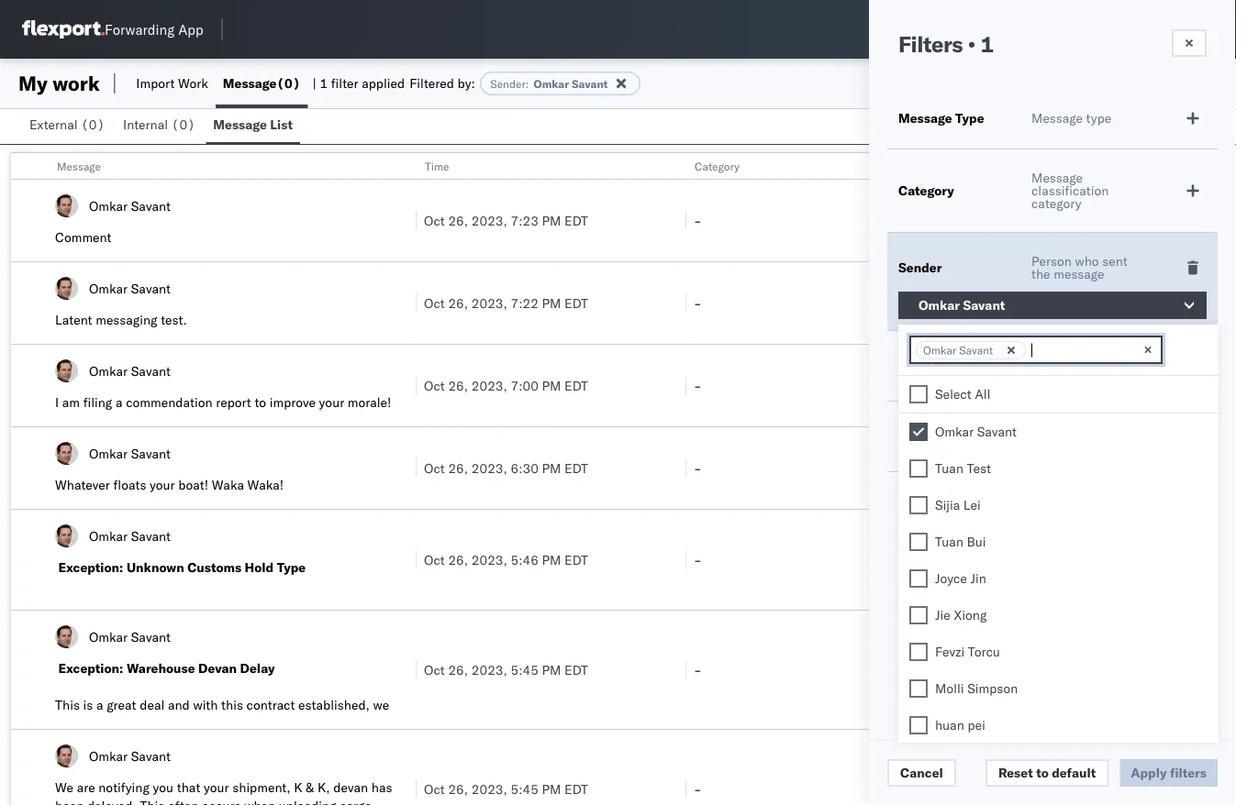 Task type: locate. For each thing, give the bounding box(es) containing it.
7 oct from the top
[[424, 781, 445, 798]]

message down external (0) button
[[57, 159, 101, 173]]

flex- 458574 for oct 26, 2023, 7:22 pm edt
[[964, 295, 1050, 311]]

resize handle column header for related work item/shipment
[[1203, 153, 1225, 806]]

omkar savant button
[[899, 292, 1207, 319]]

to inside button
[[1036, 765, 1049, 781]]

this is a great deal and with this contract established, we will create a lucrative partnership.
[[55, 698, 389, 732]]

3 - from the top
[[694, 378, 702, 394]]

flex- 458574 for oct 26, 2023, 7:23 pm edt
[[964, 212, 1050, 229]]

1 oct 26, 2023, 5:45 pm edt from the top
[[424, 662, 588, 678]]

1 horizontal spatial (0)
[[171, 117, 195, 133]]

notifying
[[98, 780, 150, 796]]

savant up commendation
[[131, 363, 171, 379]]

1 vertical spatial oct 26, 2023, 5:45 pm edt
[[424, 781, 588, 798]]

1 right |
[[320, 75, 328, 91]]

2 26, from the top
[[448, 295, 468, 311]]

savant up warehouse
[[131, 629, 171, 645]]

1 vertical spatial work
[[1006, 159, 1030, 173]]

0 vertical spatial sender
[[490, 77, 526, 90]]

1 horizontal spatial type
[[955, 110, 984, 126]]

flex- for oct 26, 2023, 7:23 pm edt
[[964, 212, 1002, 229]]

flex-
[[964, 212, 1002, 229], [964, 295, 1002, 311], [964, 378, 1002, 394], [964, 460, 1002, 476], [964, 662, 1002, 678], [964, 781, 1002, 798]]

4 oct from the top
[[424, 460, 445, 476]]

a down great
[[118, 716, 125, 732]]

7 edt from the top
[[565, 781, 588, 798]]

am
[[62, 395, 80, 411]]

1 vertical spatial type
[[277, 560, 306, 576]]

exception: for exception: warehouse devan delay
[[58, 661, 123, 677]]

- for latent messaging test.
[[694, 295, 702, 311]]

pm for a
[[542, 378, 561, 394]]

partnership.
[[182, 716, 253, 732]]

my work
[[18, 71, 100, 96]]

2 vertical spatial your
[[204, 780, 229, 796]]

1 resize handle column header from the left
[[394, 153, 416, 806]]

1 edt from the top
[[565, 212, 588, 229]]

2 resize handle column header from the left
[[664, 153, 686, 806]]

0 vertical spatial 1
[[981, 30, 994, 58]]

3 2023, from the top
[[472, 378, 507, 394]]

whatever floats your boat! waka waka!
[[55, 477, 284, 493]]

1 horizontal spatial your
[[204, 780, 229, 796]]

3 resize handle column header from the left
[[933, 153, 955, 806]]

458574 for oct 26, 2023, 7:22 pm edt
[[1002, 295, 1050, 311]]

list box containing select all
[[899, 376, 1218, 806]]

huan
[[935, 718, 964, 734]]

1 2023, from the top
[[472, 212, 507, 229]]

message for message
[[57, 159, 101, 173]]

1 flex- from the top
[[964, 212, 1002, 229]]

work
[[178, 75, 208, 91]]

0 vertical spatial oct 26, 2023, 5:45 pm edt
[[424, 662, 588, 678]]

flex- 458574
[[964, 212, 1050, 229], [964, 295, 1050, 311], [964, 781, 1050, 798]]

tuan left 'bui'
[[935, 534, 964, 550]]

flex- 458574 left default
[[964, 781, 1050, 798]]

message for message type
[[899, 110, 952, 126]]

message list
[[213, 117, 293, 133]]

2 oct 26, 2023, 5:45 pm edt from the top
[[424, 781, 588, 798]]

(0) right external
[[81, 117, 105, 133]]

4 pm from the top
[[542, 460, 561, 476]]

message inside button
[[213, 117, 267, 133]]

your left boat! on the bottom left of page
[[150, 477, 175, 493]]

reset to default
[[998, 765, 1096, 781]]

3 458574 from the top
[[1002, 781, 1050, 798]]

0 vertical spatial a
[[116, 395, 123, 411]]

Search Shipments (/) text field
[[885, 16, 1062, 43]]

reset
[[998, 765, 1033, 781]]

5 26, from the top
[[448, 552, 468, 568]]

2 horizontal spatial your
[[319, 395, 344, 411]]

1 right •
[[981, 30, 994, 58]]

6 edt from the top
[[565, 662, 588, 678]]

1 vertical spatial exception:
[[58, 661, 123, 677]]

1 vertical spatial to
[[1036, 765, 1049, 781]]

message type
[[899, 110, 984, 126]]

0 vertical spatial category
[[695, 159, 740, 173]]

savant right :
[[572, 77, 608, 90]]

1 horizontal spatial work
[[1006, 159, 1030, 173]]

0 vertical spatial flex- 458574
[[964, 212, 1050, 229]]

message for message classification category
[[1032, 170, 1083, 186]]

2 flex- from the top
[[964, 295, 1002, 311]]

created date
[[899, 429, 980, 445]]

flex- for oct 26, 2023, 7:22 pm edt
[[964, 295, 1002, 311]]

date
[[951, 429, 980, 445]]

0 horizontal spatial category
[[695, 159, 740, 173]]

fevzi torcu
[[935, 644, 1000, 660]]

- for boat!
[[694, 460, 702, 476]]

458574 for oct 26, 2023, 5:45 pm edt
[[1002, 781, 1050, 798]]

5 edt from the top
[[565, 552, 588, 568]]

1 oct from the top
[[424, 212, 445, 229]]

sender for sender
[[899, 260, 942, 276]]

to right reset
[[1036, 765, 1049, 781]]

4 26, from the top
[[448, 460, 468, 476]]

0 horizontal spatial (0)
[[81, 117, 105, 133]]

pm
[[542, 212, 561, 229], [542, 295, 561, 311], [542, 378, 561, 394], [542, 460, 561, 476], [542, 552, 561, 568], [542, 662, 561, 678], [542, 781, 561, 798]]

oct
[[424, 212, 445, 229], [424, 295, 445, 311], [424, 378, 445, 394], [424, 460, 445, 476], [424, 552, 445, 568], [424, 662, 445, 678], [424, 781, 445, 798]]

7:22
[[511, 295, 539, 311]]

5 pm from the top
[[542, 552, 561, 568]]

1 vertical spatial your
[[150, 477, 175, 493]]

contract
[[247, 698, 295, 714]]

edt
[[565, 212, 588, 229], [565, 295, 588, 311], [565, 378, 588, 394], [565, 460, 588, 476], [565, 552, 588, 568], [565, 662, 588, 678], [565, 781, 588, 798]]

savant inside button
[[963, 297, 1005, 313]]

0 horizontal spatial work
[[53, 71, 100, 96]]

torcu
[[968, 644, 1000, 660]]

2023, for boat!
[[472, 460, 507, 476]]

1
[[981, 30, 994, 58], [320, 75, 328, 91]]

message up message list
[[223, 75, 277, 91]]

list
[[270, 117, 293, 133]]

message for message type
[[1032, 110, 1083, 126]]

3 edt from the top
[[565, 378, 588, 394]]

molli simpson
[[935, 681, 1018, 697]]

filters • 1
[[899, 30, 994, 58]]

tuan for tuan bui
[[935, 534, 964, 550]]

resize handle column header for category
[[933, 153, 955, 806]]

pm for hold
[[542, 552, 561, 568]]

0 vertical spatial 5:45
[[511, 662, 539, 678]]

2 - from the top
[[694, 295, 702, 311]]

type right hold
[[277, 560, 306, 576]]

sender : omkar savant
[[490, 77, 608, 90]]

savant up the 'flex- 1854269'
[[963, 297, 1005, 313]]

deal
[[140, 698, 165, 714]]

6 flex- from the top
[[964, 781, 1002, 798]]

your right 'that'
[[204, 780, 229, 796]]

2 vertical spatial flex- 458574
[[964, 781, 1050, 798]]

this
[[55, 698, 80, 714]]

1 horizontal spatial sender
[[899, 260, 942, 276]]

(0) for internal (0)
[[171, 117, 195, 133]]

i am filing a commendation report to improve your morale!
[[55, 395, 391, 411]]

0 vertical spatial type
[[955, 110, 984, 126]]

0 vertical spatial to
[[255, 395, 266, 411]]

2 vertical spatial 458574
[[1002, 781, 1050, 798]]

waka
[[212, 477, 244, 493]]

2023, for a
[[472, 378, 507, 394]]

4 resize handle column header from the left
[[1203, 153, 1225, 806]]

work right related at the top right of the page
[[1006, 159, 1030, 173]]

2 2023, from the top
[[472, 295, 507, 311]]

list box
[[899, 376, 1218, 806]]

0 vertical spatial tuan
[[935, 461, 964, 477]]

2 tuan from the top
[[935, 534, 964, 550]]

jin
[[971, 571, 986, 587]]

458574 down category
[[1002, 212, 1050, 229]]

flex- 1854269
[[964, 378, 1058, 394]]

savant up "unknown"
[[131, 528, 171, 544]]

oct for you
[[424, 781, 445, 798]]

1 26, from the top
[[448, 212, 468, 229]]

tuan left test
[[935, 461, 964, 477]]

1 horizontal spatial to
[[1036, 765, 1049, 781]]

4 - from the top
[[694, 460, 702, 476]]

0 vertical spatial 458574
[[1002, 212, 1050, 229]]

oct for a
[[424, 378, 445, 394]]

1 vertical spatial 1
[[320, 75, 328, 91]]

3 oct from the top
[[424, 378, 445, 394]]

1 vertical spatial 5:45
[[511, 781, 539, 798]]

sent
[[1103, 253, 1128, 269]]

sender
[[490, 77, 526, 90], [899, 260, 942, 276]]

(0) left |
[[277, 75, 301, 91]]

forwarding app
[[105, 21, 203, 38]]

2 horizontal spatial (0)
[[277, 75, 301, 91]]

None checkbox
[[910, 460, 928, 478], [910, 497, 928, 515], [910, 570, 928, 588], [910, 607, 928, 625], [910, 643, 928, 662], [910, 680, 928, 698], [910, 717, 928, 735], [910, 460, 928, 478], [910, 497, 928, 515], [910, 570, 928, 588], [910, 607, 928, 625], [910, 643, 928, 662], [910, 680, 928, 698], [910, 717, 928, 735]]

2 5:45 from the top
[[511, 781, 539, 798]]

1 vertical spatial a
[[96, 698, 103, 714]]

resize handle column header
[[394, 153, 416, 806], [664, 153, 686, 806], [933, 153, 955, 806], [1203, 153, 1225, 806]]

exception: unknown customs hold type
[[58, 560, 306, 576]]

0 horizontal spatial type
[[277, 560, 306, 576]]

7 - from the top
[[694, 781, 702, 798]]

exception: up the is
[[58, 661, 123, 677]]

a right filing
[[116, 395, 123, 411]]

savant up all
[[959, 344, 993, 357]]

3 flex- from the top
[[964, 378, 1002, 394]]

to right report
[[255, 395, 266, 411]]

7 26, from the top
[[448, 781, 468, 798]]

1 vertical spatial 458574
[[1002, 295, 1050, 311]]

lei
[[964, 497, 981, 513]]

this
[[221, 698, 243, 714]]

k,
[[317, 780, 330, 796]]

message left list
[[213, 117, 267, 133]]

pm for you
[[542, 781, 561, 798]]

None text field
[[1030, 342, 1048, 358]]

2 edt from the top
[[565, 295, 588, 311]]

message list button
[[206, 108, 300, 144]]

commendation
[[126, 395, 213, 411]]

1 vertical spatial sender
[[899, 260, 942, 276]]

bui
[[967, 534, 986, 550]]

great
[[107, 698, 136, 714]]

category
[[695, 159, 740, 173], [899, 183, 954, 199]]

-
[[694, 212, 702, 229], [694, 295, 702, 311], [694, 378, 702, 394], [694, 460, 702, 476], [694, 552, 702, 568], [694, 662, 702, 678], [694, 781, 702, 798]]

and
[[168, 698, 190, 714]]

1 tuan from the top
[[935, 461, 964, 477]]

7:23
[[511, 212, 539, 229]]

import work button
[[129, 59, 216, 108]]

classification
[[1032, 183, 1109, 199]]

(0) right 'internal'
[[171, 117, 195, 133]]

exception: left "unknown"
[[58, 560, 123, 576]]

message up category
[[1032, 170, 1083, 186]]

None checkbox
[[910, 385, 928, 404], [910, 423, 928, 441], [910, 533, 928, 552], [910, 385, 928, 404], [910, 423, 928, 441], [910, 533, 928, 552]]

2023, for you
[[472, 781, 507, 798]]

the
[[1032, 266, 1050, 282]]

2 458574 from the top
[[1002, 295, 1050, 311]]

3 26, from the top
[[448, 378, 468, 394]]

you
[[153, 780, 174, 796]]

2 exception: from the top
[[58, 661, 123, 677]]

1 vertical spatial tuan
[[935, 534, 964, 550]]

message left type
[[1032, 110, 1083, 126]]

0 vertical spatial work
[[53, 71, 100, 96]]

flex- 458574 for oct 26, 2023, 5:45 pm edt
[[964, 781, 1050, 798]]

0 vertical spatial exception:
[[58, 560, 123, 576]]

0 vertical spatial your
[[319, 395, 344, 411]]

2 pm from the top
[[542, 295, 561, 311]]

oct 26, 2023, 5:45 pm edt
[[424, 662, 588, 678], [424, 781, 588, 798]]

omkar inside button
[[919, 297, 960, 313]]

1 vertical spatial flex- 458574
[[964, 295, 1050, 311]]

flex- for oct 26, 2023, 5:45 pm edt
[[964, 781, 1002, 798]]

2 flex- 458574 from the top
[[964, 295, 1050, 311]]

edt for hold
[[565, 552, 588, 568]]

7 pm from the top
[[542, 781, 561, 798]]

5 2023, from the top
[[472, 552, 507, 568]]

458574 down the the
[[1002, 295, 1050, 311]]

work for my
[[53, 71, 100, 96]]

7 2023, from the top
[[472, 781, 507, 798]]

1 flex- 458574 from the top
[[964, 212, 1050, 229]]

flex- 458574 down the the
[[964, 295, 1050, 311]]

1 exception: from the top
[[58, 560, 123, 576]]

3 pm from the top
[[542, 378, 561, 394]]

work up external (0)
[[53, 71, 100, 96]]

your left "morale!" on the left of the page
[[319, 395, 344, 411]]

5 - from the top
[[694, 552, 702, 568]]

•
[[968, 30, 976, 58]]

4 edt from the top
[[565, 460, 588, 476]]

molli
[[935, 681, 964, 697]]

0 horizontal spatial your
[[150, 477, 175, 493]]

(0) for external (0)
[[81, 117, 105, 133]]

messaging
[[96, 312, 157, 328]]

message
[[1054, 266, 1105, 282]]

message inside message classification category
[[1032, 170, 1083, 186]]

a right the is
[[96, 698, 103, 714]]

1854269
[[1002, 378, 1058, 394]]

joyce jin
[[935, 571, 986, 587]]

1 horizontal spatial 1
[[981, 30, 994, 58]]

related work item/shipment
[[965, 159, 1108, 173]]

7:00
[[511, 378, 539, 394]]

pm for boat!
[[542, 460, 561, 476]]

edt for boat!
[[565, 460, 588, 476]]

k
[[294, 780, 303, 796]]

flex- 458574 down category
[[964, 212, 1050, 229]]

message for message (0)
[[223, 75, 277, 91]]

2 oct from the top
[[424, 295, 445, 311]]

26, for hold
[[448, 552, 468, 568]]

default
[[1052, 765, 1096, 781]]

1 458574 from the top
[[1002, 212, 1050, 229]]

6 oct from the top
[[424, 662, 445, 678]]

edt for a
[[565, 378, 588, 394]]

1 pm from the top
[[542, 212, 561, 229]]

5:45
[[511, 662, 539, 678], [511, 781, 539, 798]]

type
[[955, 110, 984, 126], [277, 560, 306, 576]]

2 vertical spatial a
[[118, 716, 125, 732]]

2023, for latent messaging test.
[[472, 295, 507, 311]]

oct for hold
[[424, 552, 445, 568]]

search by shipment id
[[1032, 352, 1102, 380]]

1 vertical spatial category
[[899, 183, 954, 199]]

5 oct from the top
[[424, 552, 445, 568]]

xiong
[[954, 608, 987, 624]]

458574
[[1002, 212, 1050, 229], [1002, 295, 1050, 311], [1002, 781, 1050, 798]]

3 flex- 458574 from the top
[[964, 781, 1050, 798]]

458574 left default
[[1002, 781, 1050, 798]]

type up related at the top right of the page
[[955, 110, 984, 126]]

omkar
[[534, 77, 569, 90], [89, 198, 128, 214], [89, 280, 128, 296], [919, 297, 960, 313], [923, 344, 956, 357], [89, 363, 128, 379], [935, 424, 974, 440], [89, 446, 128, 462], [89, 528, 128, 544], [89, 629, 128, 645], [89, 748, 128, 765]]

jie xiong
[[935, 608, 987, 624]]

0 horizontal spatial sender
[[490, 77, 526, 90]]

message down 'filters'
[[899, 110, 952, 126]]

tuan
[[935, 461, 964, 477], [935, 534, 964, 550]]

exception: for exception: unknown customs hold type
[[58, 560, 123, 576]]

4 2023, from the top
[[472, 460, 507, 476]]



Task type: vqa. For each thing, say whether or not it's contained in the screenshot.
PM
yes



Task type: describe. For each thing, give the bounding box(es) containing it.
external (0) button
[[22, 108, 116, 144]]

omkar savant inside omkar savant button
[[919, 297, 1005, 313]]

external (0)
[[29, 117, 105, 133]]

devan
[[333, 780, 368, 796]]

report
[[216, 395, 251, 411]]

comment
[[55, 229, 111, 246]]

import
[[136, 75, 175, 91]]

whatever
[[55, 477, 110, 493]]

tuan test
[[935, 461, 991, 477]]

4 flex- from the top
[[964, 460, 1002, 476]]

26, for latent messaging test.
[[448, 295, 468, 311]]

6 26, from the top
[[448, 662, 468, 678]]

latent
[[55, 312, 92, 328]]

by
[[1075, 352, 1089, 368]]

0 horizontal spatial 1
[[320, 75, 328, 91]]

customs
[[187, 560, 242, 576]]

floats
[[113, 477, 146, 493]]

oct 26, 2023, 6:30 pm edt
[[424, 460, 588, 476]]

time
[[425, 159, 449, 173]]

forwarding app link
[[22, 20, 203, 39]]

are
[[77, 780, 95, 796]]

sijia
[[935, 497, 960, 513]]

26, for a
[[448, 378, 468, 394]]

2023, for hold
[[472, 552, 507, 568]]

5 flex- from the top
[[964, 662, 1002, 678]]

morale!
[[348, 395, 391, 411]]

6 - from the top
[[694, 662, 702, 678]]

1 - from the top
[[694, 212, 702, 229]]

sender for sender : omkar savant
[[490, 77, 526, 90]]

select
[[935, 386, 972, 402]]

pei
[[968, 718, 986, 734]]

hold
[[245, 560, 274, 576]]

lucrative
[[128, 716, 178, 732]]

exception: warehouse devan delay
[[58, 661, 275, 677]]

joyce
[[935, 571, 967, 587]]

who
[[1075, 253, 1099, 269]]

savant up the whatever floats your boat! waka waka! at the bottom of page
[[131, 446, 171, 462]]

cancel button
[[887, 760, 956, 787]]

boat!
[[178, 477, 208, 493]]

1 horizontal spatial category
[[899, 183, 954, 199]]

we
[[373, 698, 389, 714]]

- for a
[[694, 378, 702, 394]]

huan pei
[[935, 718, 986, 734]]

6 pm from the top
[[542, 662, 561, 678]]

oct 26, 2023, 7:00 pm edt
[[424, 378, 588, 394]]

forwarding
[[105, 21, 175, 38]]

all
[[975, 386, 991, 402]]

latent messaging test.
[[55, 312, 187, 328]]

established,
[[298, 698, 370, 714]]

savant down internal (0) button
[[131, 198, 171, 214]]

- for hold
[[694, 552, 702, 568]]

person
[[1032, 253, 1072, 269]]

oct 26, 2023, 5:46 pm edt
[[424, 552, 588, 568]]

26, for boat!
[[448, 460, 468, 476]]

is
[[83, 698, 93, 714]]

we are notifying you that your shipment, k & k, devan has
[[55, 780, 392, 796]]

we
[[55, 780, 73, 796]]

work for related
[[1006, 159, 1030, 173]]

edt for latent messaging test.
[[565, 295, 588, 311]]

search
[[1032, 352, 1072, 368]]

1 5:45 from the top
[[511, 662, 539, 678]]

unknown
[[127, 560, 184, 576]]

resize handle column header for message
[[394, 153, 416, 806]]

fevzi
[[935, 644, 965, 660]]

- for you
[[694, 781, 702, 798]]

6 2023, from the top
[[472, 662, 507, 678]]

will
[[55, 716, 75, 732]]

resize handle column header for time
[[664, 153, 686, 806]]

26, for you
[[448, 781, 468, 798]]

tuan bui
[[935, 534, 986, 550]]

jie
[[935, 608, 951, 624]]

app
[[178, 21, 203, 38]]

0 horizontal spatial to
[[255, 395, 266, 411]]

message for message list
[[213, 117, 267, 133]]

message classification category
[[1032, 170, 1109, 212]]

cancel
[[900, 765, 943, 781]]

reset to default button
[[986, 760, 1109, 787]]

flexport. image
[[22, 20, 105, 39]]

oct for boat!
[[424, 460, 445, 476]]

related
[[965, 159, 1003, 173]]

oct 26, 2023, 7:23 pm edt
[[424, 212, 588, 229]]

type
[[1086, 110, 1112, 126]]

:
[[526, 77, 529, 90]]

savant up test.
[[131, 280, 171, 296]]

edt for you
[[565, 781, 588, 798]]

savant down lucrative at bottom left
[[131, 748, 171, 765]]

has
[[371, 780, 392, 796]]

(0) for message (0)
[[277, 75, 301, 91]]

savant down all
[[977, 424, 1017, 440]]

internal (0) button
[[116, 108, 206, 144]]

internal
[[123, 117, 168, 133]]

pm for latent messaging test.
[[542, 295, 561, 311]]

test
[[967, 461, 991, 477]]

oct for latent messaging test.
[[424, 295, 445, 311]]

import work
[[136, 75, 208, 91]]

item/shipment
[[1032, 159, 1108, 173]]

external
[[29, 117, 78, 133]]

message (0)
[[223, 75, 301, 91]]

458574 for oct 26, 2023, 7:23 pm edt
[[1002, 212, 1050, 229]]

flex- for oct 26, 2023, 7:00 pm edt
[[964, 378, 1002, 394]]

tuan for tuan test
[[935, 461, 964, 477]]

5:46
[[511, 552, 539, 568]]

filter
[[331, 75, 358, 91]]

person who sent the message
[[1032, 253, 1128, 282]]

with
[[193, 698, 218, 714]]

i
[[55, 395, 59, 411]]

select all
[[935, 386, 991, 402]]

shipment
[[899, 358, 958, 374]]

sijia lei
[[935, 497, 981, 513]]

category
[[1032, 195, 1082, 212]]

id
[[1089, 364, 1102, 380]]



